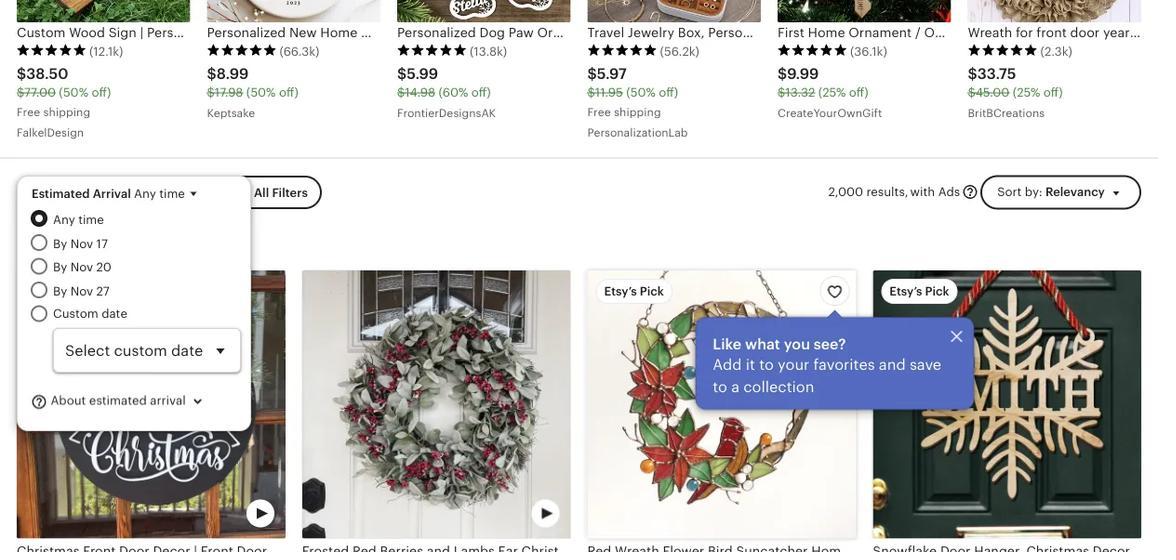 Task type: vqa. For each thing, say whether or not it's contained in the screenshot.
All Filters
yes



Task type: locate. For each thing, give the bounding box(es) containing it.
nov for 27
[[70, 285, 93, 299]]

$ up falkeldesign on the left top
[[17, 86, 24, 100]]

1 horizontal spatial to
[[759, 357, 774, 373]]

1 etsy's pick link from the left
[[588, 271, 856, 553]]

off) inside $ 9.99 $ 13.32 (25% off) createyourowngift
[[849, 86, 869, 100]]

(25% for 33.75
[[1013, 86, 1041, 100]]

5 out of 5 stars image for 38.50
[[17, 44, 87, 57]]

falkeldesign
[[17, 127, 84, 139]]

1 vertical spatial time
[[78, 213, 104, 227]]

estimated
[[32, 187, 90, 201]]

5 5 out of 5 stars image from the left
[[778, 44, 848, 57]]

(25%
[[819, 86, 846, 100], [1013, 86, 1041, 100]]

shipping for 5.97
[[614, 106, 661, 119]]

(50% inside $ 8.99 $ 17.98 (50% off) keptsake
[[246, 86, 276, 100]]

0 horizontal spatial time
[[78, 213, 104, 227]]

2 horizontal spatial (50%
[[626, 86, 656, 100]]

27
[[96, 285, 110, 299]]

etsy's pick link
[[588, 271, 856, 553], [873, 271, 1142, 553]]

tooltip containing like what you see?
[[695, 313, 975, 411]]

by down any time at the top left of page
[[53, 237, 67, 251]]

0 horizontal spatial any
[[53, 213, 75, 227]]

first home ornament / our first christmas / new home gift / housewarming gift / christmas ornament / first home gift / wood key ornament image
[[778, 0, 951, 23]]

0 horizontal spatial etsy's pick link
[[588, 271, 856, 553]]

1 nov from the top
[[70, 237, 93, 251]]

2 off) from the left
[[279, 86, 299, 100]]

christmas front door decor | front door hanger | wood door hanger | christmas wreath image
[[17, 271, 285, 540]]

nov left "20"
[[70, 261, 93, 275]]

5 out of 5 stars image up 8.99
[[207, 44, 277, 57]]

1 horizontal spatial product video element
[[302, 271, 571, 540]]

2 etsy's pick from the left
[[890, 285, 950, 299]]

$ 8.99 $ 17.98 (50% off) keptsake
[[207, 66, 299, 120]]

6 off) from the left
[[1044, 86, 1063, 100]]

0 horizontal spatial etsy's
[[604, 285, 637, 299]]

1 horizontal spatial shipping
[[614, 106, 661, 119]]

etsy's
[[604, 285, 637, 299], [890, 285, 922, 299]]

nov left 17
[[70, 237, 93, 251]]

(50% down the 38.50
[[59, 86, 88, 100]]

nov
[[70, 237, 93, 251], [70, 261, 93, 275], [70, 285, 93, 299]]

1 product video element from the left
[[17, 271, 285, 540]]

about
[[51, 395, 86, 409]]

1 vertical spatial to
[[713, 379, 728, 396]]

$ up 11.95
[[588, 66, 597, 83]]

0 horizontal spatial free
[[17, 106, 40, 119]]

bestseller
[[33, 285, 91, 299]]

(50% right 11.95
[[626, 86, 656, 100]]

pick for red wreath flower bird suncatcher home decor nature ornament window wall hangings cling art stain glass image at the right
[[640, 285, 664, 299]]

(25% up britbcreations
[[1013, 86, 1041, 100]]

estimated
[[89, 395, 147, 409]]

5 out of 5 stars image up 9.99
[[778, 44, 848, 57]]

$ up keptsake
[[207, 86, 215, 100]]

tooltip
[[695, 313, 975, 411]]

free for 38.50
[[17, 106, 40, 119]]

$ up 17.98
[[207, 66, 217, 83]]

45.00
[[976, 86, 1010, 100]]

$ up "45.00"
[[968, 66, 978, 83]]

5 out of 5 stars image for 5.99
[[397, 44, 467, 57]]

free inside '$ 38.50 $ 77.00 (50% off) free shipping falkeldesign'
[[17, 106, 40, 119]]

1 horizontal spatial pick
[[925, 285, 950, 299]]

free down 77.00
[[17, 106, 40, 119]]

5.97
[[597, 66, 627, 83]]

personalized new home ornament - new home christmas ornament - wreath new house ornament image
[[207, 0, 381, 23]]

shipping up falkeldesign on the left top
[[43, 106, 91, 119]]

(56.2k)
[[660, 44, 700, 58]]

off) up createyourowngift
[[849, 86, 869, 100]]

$ up 13.32
[[778, 66, 787, 83]]

nov left 27
[[70, 285, 93, 299]]

3 off) from the left
[[472, 86, 491, 100]]

off) down (66.3k)
[[279, 86, 299, 100]]

wreath for front door year round, burlap wreath with initial, personalized gift, for fall, farmhouse, housewarming wedding, outdoor decor image
[[968, 0, 1142, 23]]

5 out of 5 stars image up 5.99
[[397, 44, 467, 57]]

any down estimated on the top of page
[[53, 213, 75, 227]]

2 vertical spatial by
[[53, 285, 67, 299]]

3 5 out of 5 stars image from the left
[[397, 44, 467, 57]]

1 horizontal spatial etsy's pick
[[890, 285, 950, 299]]

any up the any time link
[[134, 187, 156, 201]]

shipping for 38.50
[[43, 106, 91, 119]]

any time link
[[53, 211, 241, 229]]

(36.1k)
[[851, 44, 888, 58]]

off) inside $ 33.75 $ 45.00 (25% off) britbcreations
[[1044, 86, 1063, 100]]

shipping inside '$ 38.50 $ 77.00 (50% off) free shipping falkeldesign'
[[43, 106, 91, 119]]

britbcreations
[[968, 108, 1045, 120]]

0 vertical spatial nov
[[70, 237, 93, 251]]

0 horizontal spatial (25%
[[819, 86, 846, 100]]

1 vertical spatial nov
[[70, 261, 93, 275]]

5 out of 5 stars image
[[17, 44, 87, 57], [207, 44, 277, 57], [397, 44, 467, 57], [588, 44, 657, 57], [778, 44, 848, 57], [968, 44, 1038, 57]]

like
[[713, 336, 742, 353]]

(25% up createyourowngift
[[819, 86, 846, 100]]

1 by from the top
[[53, 237, 67, 251]]

2 product video element from the left
[[302, 271, 571, 540]]

33.75
[[978, 66, 1017, 83]]

off)
[[92, 86, 111, 100], [279, 86, 299, 100], [472, 86, 491, 100], [659, 86, 678, 100], [849, 86, 869, 100], [1044, 86, 1063, 100]]

1 pick from the left
[[640, 285, 664, 299]]

1 vertical spatial any
[[53, 213, 75, 227]]

off) for 5.97
[[659, 86, 678, 100]]

shipping
[[43, 106, 91, 119], [614, 106, 661, 119]]

0 horizontal spatial product video element
[[17, 271, 285, 540]]

5 out of 5 stars image up the 38.50
[[17, 44, 87, 57]]

1 horizontal spatial free
[[588, 106, 611, 119]]

etsy's pick
[[604, 285, 664, 299], [890, 285, 950, 299]]

2 free from the left
[[588, 106, 611, 119]]

5 out of 5 stars image for 8.99
[[207, 44, 277, 57]]

5 out of 5 stars image up 33.75
[[968, 44, 1038, 57]]

77.00
[[24, 86, 56, 100]]

5 out of 5 stars image for 33.75
[[968, 44, 1038, 57]]

$ 9.99 $ 13.32 (25% off) createyourowngift
[[778, 66, 883, 120]]

off) down (12.1k)
[[92, 86, 111, 100]]

0 vertical spatial time
[[159, 187, 185, 201]]

2,000 results,
[[829, 186, 909, 200]]

1 off) from the left
[[92, 86, 111, 100]]

off) inside $ 5.97 $ 11.95 (50% off) free shipping personalizationlab
[[659, 86, 678, 100]]

5 out of 5 stars image up 5.97
[[588, 44, 657, 57]]

4 off) from the left
[[659, 86, 678, 100]]

3 nov from the top
[[70, 285, 93, 299]]

1 horizontal spatial etsy's
[[890, 285, 922, 299]]

by
[[53, 237, 67, 251], [53, 261, 67, 275], [53, 285, 67, 299]]

any time
[[53, 213, 104, 227]]

pick
[[640, 285, 664, 299], [925, 285, 950, 299]]

13.32
[[786, 86, 815, 100]]

(60%
[[439, 86, 468, 100]]

$
[[17, 66, 26, 83], [207, 66, 217, 83], [397, 66, 407, 83], [588, 66, 597, 83], [778, 66, 787, 83], [968, 66, 978, 83], [17, 86, 24, 100], [207, 86, 215, 100], [397, 86, 405, 100], [588, 86, 595, 100], [778, 86, 786, 100], [968, 86, 976, 100]]

shipping inside $ 5.97 $ 11.95 (50% off) free shipping personalizationlab
[[614, 106, 661, 119]]

2 vertical spatial nov
[[70, 285, 93, 299]]

collection
[[744, 379, 815, 396]]

1 shipping from the left
[[43, 106, 91, 119]]

1 horizontal spatial (50%
[[246, 86, 276, 100]]

to left a
[[713, 379, 728, 396]]

(50% inside $ 5.97 $ 11.95 (50% off) free shipping personalizationlab
[[626, 86, 656, 100]]

by up the bestseller
[[53, 261, 67, 275]]

etsy's for "snowflake door hanger, christmas decor, christmas decorations, holiday decor, farmhouse christmas, rustic christmas, holiday door hanger" image
[[890, 285, 922, 299]]

free inside $ 5.97 $ 11.95 (50% off) free shipping personalizationlab
[[588, 106, 611, 119]]

6 5 out of 5 stars image from the left
[[968, 44, 1038, 57]]

$ up frontierdesignsak
[[397, 86, 405, 100]]

(50% inside '$ 38.50 $ 77.00 (50% off) free shipping falkeldesign'
[[59, 86, 88, 100]]

(25% inside $ 33.75 $ 45.00 (25% off) britbcreations
[[1013, 86, 1041, 100]]

3 by from the top
[[53, 285, 67, 299]]

2 by from the top
[[53, 261, 67, 275]]

0 vertical spatial by
[[53, 237, 67, 251]]

20
[[96, 261, 112, 275]]

time up the any time link
[[159, 187, 185, 201]]

0 horizontal spatial etsy's pick
[[604, 285, 664, 299]]

$ up 77.00
[[17, 66, 26, 83]]

shipping up 'personalizationlab'
[[614, 106, 661, 119]]

off) inside $ 5.99 $ 14.98 (60% off) frontierdesignsak
[[472, 86, 491, 100]]

off) right the (60%
[[472, 86, 491, 100]]

1 horizontal spatial time
[[159, 187, 185, 201]]

9.99
[[787, 66, 819, 83]]

0 horizontal spatial pick
[[640, 285, 664, 299]]

5 out of 5 stars image for 5.97
[[588, 44, 657, 57]]

product video element for christmas front door decor | front door hanger | wood door hanger | christmas wreath "image"
[[17, 271, 285, 540]]

createyourowngift
[[778, 108, 883, 120]]

to
[[759, 357, 774, 373], [713, 379, 728, 396]]

off) down (56.2k)
[[659, 86, 678, 100]]

5 off) from the left
[[849, 86, 869, 100]]

2 etsy's from the left
[[890, 285, 922, 299]]

off) inside '$ 38.50 $ 77.00 (50% off) free shipping falkeldesign'
[[92, 86, 111, 100]]

any
[[134, 187, 156, 201], [53, 213, 75, 227]]

off) inside $ 8.99 $ 17.98 (50% off) keptsake
[[279, 86, 299, 100]]

1 horizontal spatial (25%
[[1013, 86, 1041, 100]]

2 (25% from the left
[[1013, 86, 1041, 100]]

1 vertical spatial by
[[53, 261, 67, 275]]

to right it
[[759, 357, 774, 373]]

frontierdesignsak
[[397, 108, 496, 120]]

2 nov from the top
[[70, 261, 93, 275]]

1 free from the left
[[17, 106, 40, 119]]

1 5 out of 5 stars image from the left
[[17, 44, 87, 57]]

2 shipping from the left
[[614, 106, 661, 119]]

2 5 out of 5 stars image from the left
[[207, 44, 277, 57]]

pick for "snowflake door hanger, christmas decor, christmas decorations, holiday decor, farmhouse christmas, rustic christmas, holiday door hanger" image
[[925, 285, 950, 299]]

off) for 38.50
[[92, 86, 111, 100]]

off) down (2.3k)
[[1044, 86, 1063, 100]]

favorites
[[814, 357, 875, 373]]

2 pick from the left
[[925, 285, 950, 299]]

0 vertical spatial any
[[134, 187, 156, 201]]

4 5 out of 5 stars image from the left
[[588, 44, 657, 57]]

your
[[778, 357, 810, 373]]

(12.1k)
[[89, 44, 123, 58]]

nov for 17
[[70, 237, 93, 251]]

product video element for frosted red berries and lambs ear christmas holiday wreath for front door, rustic farmhouse wall decor, christmas gift for home, with ribbon image at the left of page
[[302, 271, 571, 540]]

(25% for 9.99
[[819, 86, 846, 100]]

(50%
[[59, 86, 88, 100], [246, 86, 276, 100], [626, 86, 656, 100]]

$ 5.97 $ 11.95 (50% off) free shipping personalizationlab
[[588, 66, 688, 139]]

nov for 20
[[70, 261, 93, 275]]

0 horizontal spatial (50%
[[59, 86, 88, 100]]

and
[[879, 357, 906, 373]]

results,
[[867, 186, 909, 200]]

free
[[17, 106, 40, 119], [588, 106, 611, 119]]

1 etsy's from the left
[[604, 285, 637, 299]]

it
[[746, 357, 756, 373]]

1 (50% from the left
[[59, 86, 88, 100]]

free down 11.95
[[588, 106, 611, 119]]

2,000
[[829, 186, 864, 200]]

2 etsy's pick link from the left
[[873, 271, 1142, 553]]

2 (50% from the left
[[246, 86, 276, 100]]

1 horizontal spatial etsy's pick link
[[873, 271, 1142, 553]]

time up by nov 17
[[78, 213, 104, 227]]

by up custom
[[53, 285, 67, 299]]

0 horizontal spatial shipping
[[43, 106, 91, 119]]

you
[[784, 336, 810, 353]]

0 vertical spatial to
[[759, 357, 774, 373]]

1 etsy's pick from the left
[[604, 285, 664, 299]]

product video element
[[17, 271, 285, 540], [302, 271, 571, 540]]

by for by nov 27
[[53, 285, 67, 299]]

frosted red berries and lambs ear christmas holiday wreath for front door, rustic farmhouse wall decor, christmas gift for home, with ribbon image
[[302, 271, 571, 540]]

3 (50% from the left
[[626, 86, 656, 100]]

1 (25% from the left
[[819, 86, 846, 100]]

(50% right 17.98
[[246, 86, 276, 100]]

time
[[159, 187, 185, 201], [78, 213, 104, 227]]

(25% inside $ 9.99 $ 13.32 (25% off) createyourowngift
[[819, 86, 846, 100]]



Task type: describe. For each thing, give the bounding box(es) containing it.
8.99
[[217, 66, 249, 83]]

by nov 20
[[53, 261, 112, 275]]

all
[[254, 186, 269, 200]]

travel jewelry box, personalized gifts for her, christmas gifts, engraved jewelry case, birthday gifts for women, leather jewelry organizer image
[[588, 0, 761, 23]]

$ 38.50 $ 77.00 (50% off) free shipping falkeldesign
[[17, 66, 111, 139]]

bestseller link
[[17, 271, 285, 553]]

$ up 14.98
[[397, 66, 407, 83]]

etsy's pick for red wreath flower bird suncatcher home decor nature ornament window wall hangings cling art stain glass image at the right
[[604, 285, 664, 299]]

custom
[[53, 308, 98, 322]]

by nov 17 link
[[53, 235, 241, 253]]

(50% for 5.97
[[626, 86, 656, 100]]

arrival
[[150, 395, 186, 409]]

add
[[713, 357, 742, 373]]

keptsake
[[207, 108, 255, 120]]

$ up createyourowngift
[[778, 86, 786, 100]]

like what you see? add it to your favorites and save to a collection
[[713, 336, 942, 396]]

free for 5.97
[[588, 106, 611, 119]]

38.50
[[26, 66, 68, 83]]

11.95
[[595, 86, 623, 100]]

$ up 'personalizationlab'
[[588, 86, 595, 100]]

personalized dog paw ornament | custom pet christmas ornament | animal 2023 ornament image
[[397, 0, 571, 23]]

by nov 17
[[53, 237, 108, 251]]

sort by: relevancy
[[998, 186, 1105, 200]]

custom wood sign | personalized family name sign | last name pallet sign | wedding gift | home wall decor | anniversary gift image
[[17, 0, 190, 23]]

time inside select an estimated delivery date 'option group'
[[78, 213, 104, 227]]

0 horizontal spatial to
[[713, 379, 728, 396]]

snowflake door hanger, christmas decor, christmas decorations, holiday decor, farmhouse christmas, rustic christmas, holiday door hanger image
[[873, 271, 1142, 540]]

by nov 20 link
[[53, 259, 241, 277]]

off) for 33.75
[[1044, 86, 1063, 100]]

1 horizontal spatial any
[[134, 187, 156, 201]]

$ 33.75 $ 45.00 (25% off) britbcreations
[[968, 66, 1063, 120]]

etsy's pick for "snowflake door hanger, christmas decor, christmas decorations, holiday decor, farmhouse christmas, rustic christmas, holiday door hanger" image
[[890, 285, 950, 299]]

personalizationlab
[[588, 127, 688, 139]]

estimated arrival any time
[[32, 187, 185, 201]]

(50% for 38.50
[[59, 86, 88, 100]]

about estimated arrival button
[[31, 385, 221, 420]]

off) for 9.99
[[849, 86, 869, 100]]

a
[[732, 379, 740, 396]]

date
[[102, 308, 127, 322]]

(50% for 8.99
[[246, 86, 276, 100]]

by nov 27 link
[[53, 282, 241, 301]]

17
[[96, 237, 108, 251]]

with ads
[[911, 186, 961, 200]]

sort
[[998, 186, 1022, 200]]

(2.3k)
[[1041, 44, 1073, 58]]

(13.8k)
[[470, 44, 507, 58]]

any inside select an estimated delivery date 'option group'
[[53, 213, 75, 227]]

about estimated arrival
[[47, 395, 186, 409]]

5 out of 5 stars image for 9.99
[[778, 44, 848, 57]]

what
[[745, 336, 781, 353]]

all filters button
[[220, 176, 322, 210]]

see?
[[814, 336, 846, 353]]

off) for 8.99
[[279, 86, 299, 100]]

relevancy
[[1046, 186, 1105, 200]]

filters
[[272, 186, 308, 200]]

etsy's for red wreath flower bird suncatcher home decor nature ornament window wall hangings cling art stain glass image at the right
[[604, 285, 637, 299]]

custom date
[[53, 308, 127, 322]]

all filters
[[254, 186, 308, 200]]

select an estimated delivery date option group
[[31, 211, 241, 373]]

arrival
[[93, 187, 131, 201]]

save
[[910, 357, 942, 373]]

off) for 5.99
[[472, 86, 491, 100]]

5.99
[[407, 66, 438, 83]]

by for by nov 17
[[53, 237, 67, 251]]

(66.3k)
[[280, 44, 320, 58]]

ads
[[939, 186, 961, 200]]

red wreath flower bird suncatcher home decor nature ornament window wall hangings cling art stain glass image
[[588, 271, 856, 540]]

with
[[911, 186, 935, 200]]

by:
[[1025, 186, 1043, 200]]

17.98
[[215, 86, 243, 100]]

by for by nov 20
[[53, 261, 67, 275]]

14.98
[[405, 86, 436, 100]]

$ 5.99 $ 14.98 (60% off) frontierdesignsak
[[397, 66, 496, 120]]

$ up britbcreations
[[968, 86, 976, 100]]

by nov 27
[[53, 285, 110, 299]]



